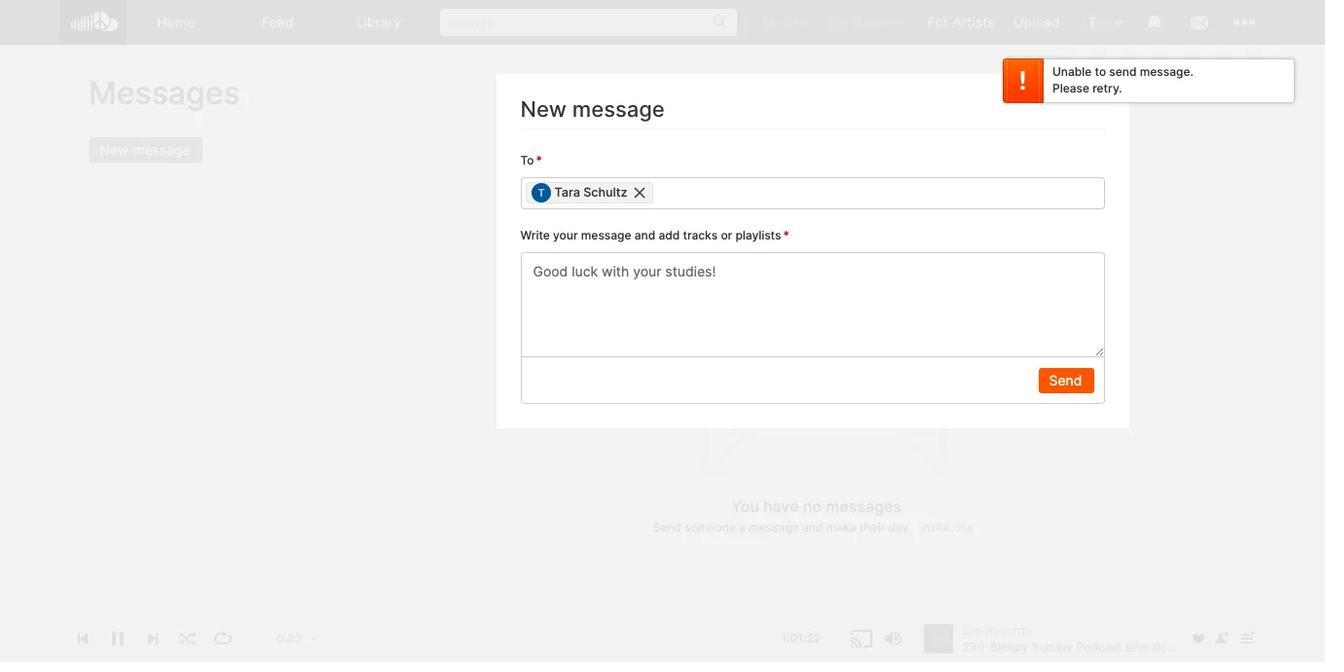 Task type: describe. For each thing, give the bounding box(es) containing it.
write inside you have no messages send someone a message and make their day. write one
[[921, 520, 951, 535]]

you have no messages send someone a message and make their day. write one
[[653, 497, 974, 535]]

for
[[928, 14, 949, 30]]

0 horizontal spatial new
[[99, 141, 128, 157]]

library link
[[329, 0, 430, 45]]

feed link
[[227, 0, 329, 45]]

unable
[[1053, 64, 1092, 79]]

try go+
[[757, 14, 809, 30]]

tara schultz
[[555, 185, 628, 199]]

or
[[721, 228, 733, 242]]

1 horizontal spatial tara schultz's avatar element
[[1080, 10, 1105, 35]]

have
[[764, 497, 799, 516]]

send button
[[1039, 368, 1094, 393]]

0 horizontal spatial and
[[635, 228, 656, 242]]

tara
[[555, 185, 580, 199]]

artists
[[953, 14, 995, 30]]

1 vertical spatial tara schultz's avatar element
[[531, 183, 551, 202]]

for artists
[[928, 14, 995, 30]]

their
[[860, 520, 886, 535]]

try next pro
[[828, 14, 909, 30]]

message.
[[1140, 64, 1194, 79]]

feed
[[262, 14, 294, 30]]

home
[[157, 14, 195, 30]]

message down messages
[[132, 141, 190, 157]]

schultz
[[584, 185, 628, 199]]

retry.
[[1093, 81, 1123, 95]]

playlists
[[736, 228, 782, 242]]

write one button
[[915, 517, 980, 538]]

1 vertical spatial new message
[[99, 141, 190, 157]]

messages
[[88, 74, 240, 112]]

to
[[1095, 64, 1107, 79]]

tracks
[[683, 228, 718, 242]]

and inside you have no messages send someone a message and make their day. write one
[[803, 520, 824, 535]]

send
[[1110, 64, 1137, 79]]

messages
[[826, 497, 902, 516]]



Task type: vqa. For each thing, say whether or not it's contained in the screenshot.
the middle 'Rodrigo'
no



Task type: locate. For each thing, give the bounding box(es) containing it.
new
[[521, 96, 567, 122], [99, 141, 128, 157]]

go+
[[782, 14, 809, 30]]

home link
[[126, 0, 227, 45]]

0 horizontal spatial new message
[[99, 141, 190, 157]]

new message down messages
[[99, 141, 190, 157]]

write left your
[[521, 228, 550, 242]]

write left one on the bottom of page
[[921, 520, 951, 535]]

0 vertical spatial write
[[521, 228, 550, 242]]

1 horizontal spatial try
[[828, 14, 849, 30]]

0 horizontal spatial tara schultz's avatar element
[[531, 183, 551, 202]]

try left the "go+"
[[757, 14, 778, 30]]

one
[[954, 520, 974, 535]]

1 horizontal spatial write
[[921, 520, 951, 535]]

add
[[659, 228, 680, 242]]

message inside you have no messages send someone a message and make their day. write one
[[749, 520, 800, 535]]

message up schultz
[[573, 96, 665, 122]]

write
[[521, 228, 550, 242], [921, 520, 951, 535]]

1 vertical spatial write
[[921, 520, 951, 535]]

0 vertical spatial and
[[635, 228, 656, 242]]

try next pro link
[[819, 0, 919, 44]]

tara schultz's avatar element
[[1080, 10, 1105, 35], [531, 183, 551, 202]]

try go+ link
[[747, 0, 819, 44]]

tara schultz's avatar element left tara
[[531, 183, 551, 202]]

upload link
[[1005, 0, 1070, 44]]

0 vertical spatial new message
[[521, 96, 665, 122]]

next
[[853, 14, 883, 30]]

for artists link
[[919, 0, 1005, 44]]

1 horizontal spatial new message
[[521, 96, 665, 122]]

and left add
[[635, 228, 656, 242]]

a
[[739, 520, 746, 535]]

new message up tara schultz
[[521, 96, 665, 122]]

2 try from the left
[[828, 14, 849, 30]]

send
[[1050, 372, 1083, 388], [653, 520, 682, 535]]

Search search field
[[440, 9, 737, 36]]

1 vertical spatial and
[[803, 520, 824, 535]]

1 vertical spatial send
[[653, 520, 682, 535]]

day.
[[889, 520, 912, 535]]

0 horizontal spatial write
[[521, 228, 550, 242]]

None search field
[[430, 0, 747, 44]]

your
[[553, 228, 578, 242]]

try for try next pro
[[828, 14, 849, 30]]

0 horizontal spatial try
[[757, 14, 778, 30]]

to
[[521, 153, 534, 168]]

try
[[757, 14, 778, 30], [828, 14, 849, 30]]

and down no
[[803, 520, 824, 535]]

new message
[[521, 96, 665, 122], [99, 141, 190, 157]]

you
[[732, 497, 760, 516]]

1 try from the left
[[757, 14, 778, 30]]

0 vertical spatial tara schultz's avatar element
[[1080, 10, 1105, 35]]

no
[[803, 497, 822, 516]]

make
[[827, 520, 857, 535]]

alert containing unable to send message.
[[1003, 58, 1296, 103]]

message down the have
[[749, 520, 800, 535]]

alert
[[1003, 58, 1296, 103]]

0 vertical spatial new
[[521, 96, 567, 122]]

someone
[[685, 520, 736, 535]]

0 vertical spatial send
[[1050, 372, 1083, 388]]

new down messages
[[99, 141, 128, 157]]

1 horizontal spatial send
[[1050, 372, 1083, 388]]

message
[[573, 96, 665, 122], [132, 141, 190, 157], [581, 228, 632, 242], [749, 520, 800, 535]]

upload
[[1014, 14, 1060, 30]]

please
[[1053, 81, 1090, 95]]

new up to
[[521, 96, 567, 122]]

unable to send message. please retry.
[[1053, 64, 1194, 95]]

1 vertical spatial new
[[99, 141, 128, 157]]

message right your
[[581, 228, 632, 242]]

send inside you have no messages send someone a message and make their day. write one
[[653, 520, 682, 535]]

0 horizontal spatial send
[[653, 520, 682, 535]]

1 horizontal spatial new
[[521, 96, 567, 122]]

new message link
[[88, 137, 202, 162]]

send inside button
[[1050, 372, 1083, 388]]

tara schultz's avatar element up to
[[1080, 10, 1105, 35]]

1 horizontal spatial and
[[803, 520, 824, 535]]

write your message and add tracks or playlists
[[521, 228, 782, 242]]

pro
[[887, 14, 909, 30]]

try for try go+
[[757, 14, 778, 30]]

and
[[635, 228, 656, 242], [803, 520, 824, 535]]

try left 'next'
[[828, 14, 849, 30]]

Write your message and add tracks or playlists text field
[[521, 252, 1105, 357]]

library
[[356, 14, 401, 30]]



